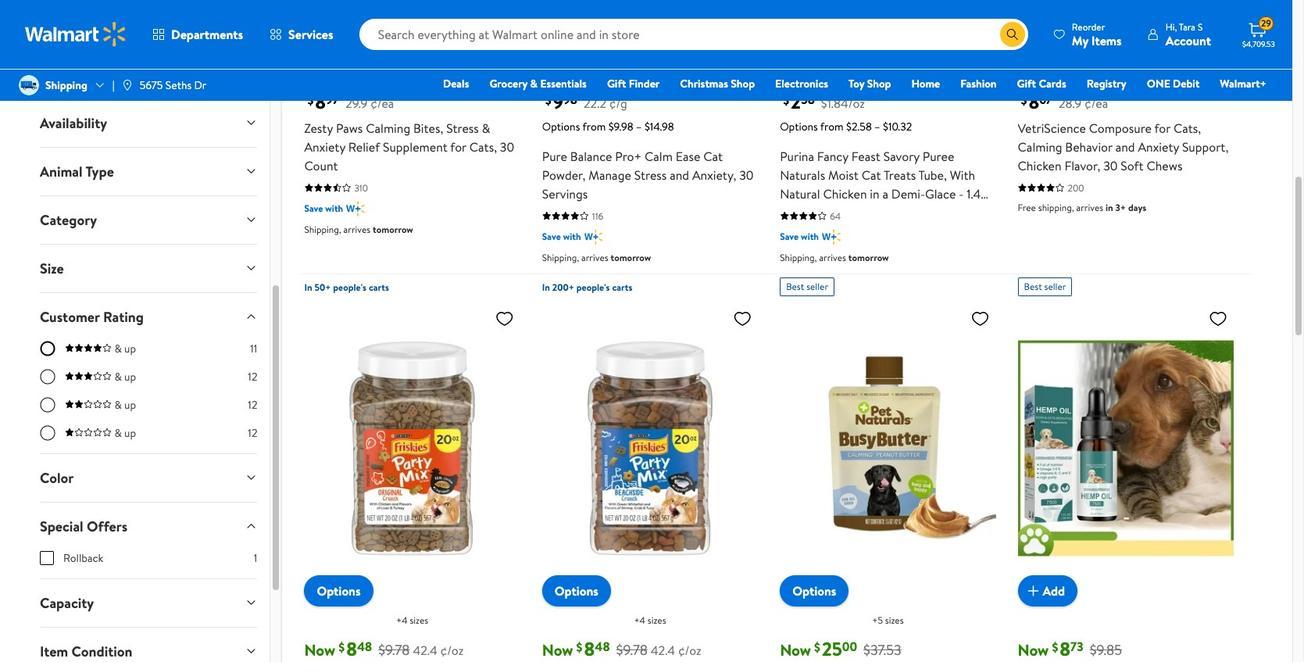 Task type: vqa. For each thing, say whether or not it's contained in the screenshot.
'$179.98'
no



Task type: describe. For each thing, give the bounding box(es) containing it.
& for 2 out of 5 stars and up, 12 items option
[[114, 397, 122, 412]]

shipping
[[45, 77, 87, 93]]

deals
[[443, 76, 469, 91]]

options for 2
[[880, 66, 910, 79]]

add for 67
[[1043, 35, 1065, 52]]

walmart+ link
[[1213, 75, 1274, 92]]

ease
[[676, 147, 701, 165]]

manage
[[589, 166, 631, 183]]

item condition
[[40, 641, 133, 661]]

fashion
[[961, 76, 997, 91]]

& up for 3 out of 5 stars and up, 12 items option
[[114, 369, 136, 384]]

count
[[304, 157, 338, 174]]

pure
[[542, 147, 567, 165]]

customer rating button
[[27, 293, 270, 341]]

2
[[791, 88, 801, 115]]

29.9
[[346, 94, 368, 112]]

purina
[[780, 147, 814, 165]]

gift finder
[[607, 76, 660, 91]]

3 sizes from the left
[[885, 614, 904, 627]]

cat inside pure balance pro+ calm ease cat powder, manage stress and anxiety, 30 servings
[[704, 147, 723, 165]]

shipping, for 2
[[780, 251, 817, 264]]

48 for in 50+ people's carts
[[357, 638, 372, 656]]

a
[[883, 185, 889, 202]]

& for 1 out of 5 stars and up, 12 items option
[[114, 425, 122, 441]]

+4 for in 200+ people's carts
[[634, 614, 646, 627]]

servings
[[542, 185, 588, 202]]

people's for 50+
[[333, 280, 367, 294]]

29
[[1261, 17, 1272, 30]]

one debit
[[1147, 76, 1200, 91]]

seller for $9.85
[[1045, 280, 1067, 293]]

walmart plus image
[[584, 229, 603, 244]]

deals link
[[436, 75, 476, 92]]

shipping, arrives tomorrow for 9
[[542, 251, 651, 264]]

+5
[[872, 614, 883, 627]]

shipping, for 9
[[542, 251, 579, 264]]

+2 for 2
[[867, 66, 877, 79]]

customer
[[40, 307, 100, 326]]

category
[[40, 210, 97, 230]]

support,
[[1183, 138, 1229, 155]]

search icon image
[[1007, 28, 1019, 41]]

in for in 200+ people's carts
[[542, 280, 550, 294]]

-
[[959, 185, 964, 202]]

capacity tab
[[27, 579, 270, 627]]

natural
[[780, 185, 820, 202]]

1 vertical spatial walmart plus image
[[822, 229, 841, 244]]

zesty paws calming bites, stress & anxiety relief supplement for cats, 30 count image
[[304, 0, 520, 47]]

one debit link
[[1140, 75, 1207, 92]]

0 vertical spatial walmart plus image
[[346, 201, 365, 216]]

0 horizontal spatial shipping, arrives tomorrow
[[304, 223, 413, 236]]

carts for in 50+ people's carts
[[369, 280, 389, 294]]

3+
[[1116, 201, 1126, 214]]

oz.
[[780, 204, 795, 221]]

in 200+ people's carts
[[542, 280, 633, 294]]

home link
[[905, 75, 947, 92]]

& for 4 out of 5 stars and up, 11 items option
[[114, 341, 122, 356]]

one
[[1147, 76, 1171, 91]]

debit
[[1173, 76, 1200, 91]]

Walmart Site-Wide search field
[[359, 19, 1029, 50]]

seths
[[166, 77, 192, 93]]

$4,709.53
[[1243, 38, 1275, 49]]

$9.78 42.4 ¢/oz for in 200+ people's carts
[[616, 640, 702, 660]]

tomorrow for 2
[[849, 251, 889, 264]]

hi, tara s account
[[1166, 20, 1212, 49]]

00
[[842, 638, 858, 656]]

$1.84/oz
[[821, 94, 865, 112]]

best for $9.85
[[1024, 280, 1042, 293]]

add for 97
[[329, 35, 352, 52]]

gift cards
[[1017, 76, 1067, 91]]

special offers button
[[27, 502, 270, 550]]

$9.85
[[1090, 640, 1122, 660]]

best seller for $9.85
[[1024, 280, 1067, 293]]

christmas shop link
[[673, 75, 762, 92]]

free shipping, arrives in 3+ days
[[1018, 201, 1147, 214]]

flavor,
[[1065, 157, 1101, 174]]

|
[[112, 77, 115, 93]]

rating
[[103, 307, 144, 326]]

calming inside "$ 8 97 29.9 ¢/ea zesty paws calming bites, stress & anxiety relief supplement for cats, 30 count"
[[366, 119, 411, 137]]

add to favorites list, pet naturals busybutter easy squeeze calming peanut butter for dogs, 6 pouches - great for treats, training, calming, and occupier toys - no added salt or sugar image
[[971, 309, 990, 328]]

116
[[592, 209, 604, 223]]

+5 sizes
[[872, 614, 904, 627]]

– inside $ 9 98 22.2 ¢/g options from $9.98 – $14.98
[[636, 119, 642, 134]]

sizes for in 50+ people's carts
[[410, 614, 428, 627]]

save for 2
[[780, 230, 799, 243]]

$9.78 for in 200+ people's carts
[[616, 640, 648, 660]]

with for 9
[[563, 230, 581, 243]]

& up for 2 out of 5 stars and up, 12 items option
[[114, 397, 136, 412]]

$ inside $ 2 58 $1.84/oz options from $2.58 – $10.32
[[783, 91, 790, 109]]

add to cart image for 67
[[1024, 34, 1043, 53]]

soft
[[1121, 157, 1144, 174]]

grocery & essentials link
[[483, 75, 594, 92]]

shop for christmas shop
[[731, 76, 755, 91]]

0 horizontal spatial with
[[325, 201, 343, 215]]

cats, inside the $ 8 67 28.9 ¢/ea vetriscience composure for cats, calming behavior and anxiety support, chicken flavor, 30 soft chews
[[1174, 119, 1202, 137]]

¢/ea for $ 8 97 29.9 ¢/ea zesty paws calming bites, stress & anxiety relief supplement for cats, 30 count
[[371, 94, 394, 112]]

¢/oz for in 50+ people's carts
[[441, 642, 464, 659]]

walmart+
[[1220, 76, 1267, 91]]

now $ for options link associated with friskies cat treats, party mix original crunch, 20 oz. canister image
[[304, 639, 345, 661]]

services
[[289, 26, 333, 43]]

30 for $ 8 67 28.9 ¢/ea vetriscience composure for cats, calming behavior and anxiety support, chicken flavor, 30 soft chews
[[1104, 157, 1118, 174]]

now $ for options link related to pet naturals busybutter easy squeeze calming peanut butter for dogs, 6 pouches - great for treats, training, calming, and occupier toys - no added salt or sugar image
[[780, 639, 821, 661]]

12 for 1 out of 5 stars and up, 12 items option
[[248, 425, 257, 441]]

best seller for $37.53
[[786, 280, 829, 293]]

christmas
[[680, 76, 728, 91]]

from inside $ 9 98 22.2 ¢/g options from $9.98 – $14.98
[[583, 119, 606, 134]]

electronics
[[775, 76, 829, 91]]

now for friskies cat treats, party mix original crunch, 20 oz. canister image
[[304, 640, 335, 661]]

and inside the $ 8 67 28.9 ¢/ea vetriscience composure for cats, calming behavior and anxiety support, chicken flavor, 30 soft chews
[[1116, 138, 1135, 155]]

and inside pure balance pro+ calm ease cat powder, manage stress and anxiety, 30 servings
[[670, 166, 689, 183]]

¢/ea for $ 8 67 28.9 ¢/ea vetriscience composure for cats, calming behavior and anxiety support, chicken flavor, 30 soft chews
[[1085, 94, 1109, 112]]

composure
[[1089, 119, 1152, 137]]

tara
[[1179, 20, 1196, 33]]

add button for 67
[[1018, 28, 1078, 59]]

shipping, arrives tomorrow for 2
[[780, 251, 889, 264]]

options for 9
[[642, 66, 672, 79]]

+4 for in 50+ people's carts
[[396, 614, 408, 627]]

add to favorites list, pet oil for cats and dogs relieve pain anxiety oil to enhance immunity,cats & pets, skin and coat health, calming dog supplement to support stress from travel, separation image
[[1209, 309, 1228, 328]]

availability
[[40, 113, 107, 133]]

arrives down walmart plus icon
[[582, 251, 609, 264]]

9
[[553, 88, 564, 115]]

pet oil for cats and dogs relieve pain anxiety oil to enhance immunity,cats & pets, skin and coat health, calming dog supplement to support stress from travel, separation image
[[1018, 302, 1234, 594]]

grocery
[[490, 76, 528, 91]]

chews
[[1147, 157, 1183, 174]]

customer rating tab
[[27, 293, 270, 341]]

0 horizontal spatial save
[[304, 201, 323, 215]]

+2 for 9
[[629, 66, 639, 79]]

 image for 5675 seths dr
[[121, 79, 133, 91]]

sizes for in 200+ people's carts
[[648, 614, 666, 627]]

0 horizontal spatial shipping,
[[304, 223, 341, 236]]

toy shop
[[849, 76, 891, 91]]

97
[[326, 91, 339, 108]]

christmas shop
[[680, 76, 755, 91]]

pet naturals busybutter easy squeeze calming peanut butter for dogs, 6 pouches - great for treats, training, calming, and occupier toys - no added salt or sugar image
[[780, 302, 996, 594]]

58
[[801, 91, 815, 108]]

cards
[[1039, 76, 1067, 91]]

purina fancy feast savory puree naturals moist cat treats tube, with natural chicken in a demi-glace - 1.4 oz. box image
[[780, 0, 996, 47]]

shipping,
[[1039, 201, 1075, 214]]

moist
[[829, 166, 859, 183]]

condition
[[72, 641, 133, 661]]

chicken inside the $ 8 67 28.9 ¢/ea vetriscience composure for cats, calming behavior and anxiety support, chicken flavor, 30 soft chews
[[1018, 157, 1062, 174]]

64
[[830, 209, 841, 223]]

cat inside purina fancy feast savory puree naturals moist cat treats tube, with natural chicken in a demi-glace - 1.4 oz. box
[[862, 166, 881, 183]]

animal type button
[[27, 147, 270, 195]]

best for $37.53
[[786, 280, 805, 293]]

days
[[1129, 201, 1147, 214]]

$ 8 97 29.9 ¢/ea zesty paws calming bites, stress & anxiety relief supplement for cats, 30 count
[[304, 88, 514, 174]]

add button for 97
[[304, 28, 364, 59]]

stress inside "$ 8 97 29.9 ¢/ea zesty paws calming bites, stress & anxiety relief supplement for cats, 30 count"
[[446, 119, 479, 137]]

add button up the 73
[[1018, 576, 1078, 607]]

toy shop link
[[842, 75, 898, 92]]

anxiety,
[[692, 166, 737, 183]]

vetriscience
[[1018, 119, 1086, 137]]

11
[[250, 341, 257, 356]]

category button
[[27, 196, 270, 244]]

finder
[[629, 76, 660, 91]]

save with for 2
[[780, 230, 819, 243]]

arrives down 64
[[819, 251, 847, 264]]

42.4 for in 200+ people's carts
[[651, 642, 675, 659]]

1
[[254, 550, 257, 566]]

with for 2
[[801, 230, 819, 243]]

demi-
[[892, 185, 926, 202]]

$ inside "$ 8 97 29.9 ¢/ea zesty paws calming bites, stress & anxiety relief supplement for cats, 30 count"
[[307, 91, 314, 109]]

size
[[40, 258, 64, 278]]

5675
[[140, 77, 163, 93]]

puree
[[923, 147, 955, 165]]

in for in 50+ people's carts
[[304, 280, 312, 294]]

for inside "$ 8 97 29.9 ¢/ea zesty paws calming bites, stress & anxiety relief supplement for cats, 30 count"
[[451, 138, 467, 155]]

¢/g
[[610, 94, 628, 112]]



Task type: locate. For each thing, give the bounding box(es) containing it.
shop right the toy
[[867, 76, 891, 91]]

0 horizontal spatial in
[[870, 185, 880, 202]]

2 options from the left
[[880, 66, 910, 79]]

people's for 200+
[[577, 280, 610, 294]]

8 up vetriscience
[[1029, 88, 1040, 115]]

1 ¢/oz from the left
[[441, 642, 464, 659]]

0 horizontal spatial $9.78
[[378, 640, 410, 660]]

1 horizontal spatial chicken
[[1018, 157, 1062, 174]]

arrives
[[1077, 201, 1104, 214], [344, 223, 371, 236], [582, 251, 609, 264], [819, 251, 847, 264]]

0 horizontal spatial best
[[786, 280, 805, 293]]

up for 2 out of 5 stars and up, 12 items option
[[124, 397, 136, 412]]

best seller
[[786, 280, 829, 293], [1024, 280, 1067, 293]]

now for pet naturals busybutter easy squeeze calming peanut butter for dogs, 6 pouches - great for treats, training, calming, and occupier toys - no added salt or sugar image
[[780, 640, 811, 661]]

¢/ea
[[371, 94, 394, 112], [1085, 94, 1109, 112]]

0 horizontal spatial shop
[[731, 76, 755, 91]]

animal type tab
[[27, 147, 270, 195]]

& up for 1 out of 5 stars and up, 12 items option
[[114, 425, 136, 441]]

0 vertical spatial calming
[[366, 119, 411, 137]]

2 48 from the left
[[595, 638, 610, 656]]

0 horizontal spatial ¢/oz
[[441, 642, 464, 659]]

color
[[40, 468, 74, 487]]

2 horizontal spatial sizes
[[885, 614, 904, 627]]

1 horizontal spatial cats,
[[1174, 119, 1202, 137]]

1 – from the left
[[636, 119, 642, 134]]

add to cart image
[[311, 34, 329, 53], [1024, 34, 1043, 53], [1024, 582, 1043, 601]]

& inside "$ 8 97 29.9 ¢/ea zesty paws calming bites, stress & anxiety relief supplement for cats, 30 count"
[[482, 119, 490, 137]]

4 now from the left
[[1018, 640, 1049, 661]]

shop inside 'toy shop' link
[[867, 76, 891, 91]]

50+
[[315, 280, 331, 294]]

1 12 from the top
[[248, 369, 257, 384]]

carts right 50+
[[369, 280, 389, 294]]

None checkbox
[[40, 551, 54, 565]]

0 horizontal spatial carts
[[369, 280, 389, 294]]

4 up from the top
[[124, 425, 136, 441]]

grocery & essentials
[[490, 76, 587, 91]]

30 inside pure balance pro+ calm ease cat powder, manage stress and anxiety, 30 servings
[[740, 166, 754, 183]]

8 inside "$ 8 97 29.9 ¢/ea zesty paws calming bites, stress & anxiety relief supplement for cats, 30 count"
[[315, 88, 326, 115]]

1 shop from the left
[[731, 76, 755, 91]]

+2 options right the toy
[[867, 66, 910, 79]]

save with for 9
[[542, 230, 581, 243]]

2 out of 5 stars and up, 12 items radio
[[40, 397, 55, 412]]

12 for 3 out of 5 stars and up, 12 items option
[[248, 369, 257, 384]]

1 horizontal spatial anxiety
[[1138, 138, 1180, 155]]

0 horizontal spatial from
[[583, 119, 606, 134]]

gift for gift finder
[[607, 76, 626, 91]]

up for 1 out of 5 stars and up, 12 items option
[[124, 425, 136, 441]]

$9.78 for in 50+ people's carts
[[378, 640, 410, 660]]

1 now from the left
[[304, 640, 335, 661]]

4 & up from the top
[[114, 425, 136, 441]]

1.4
[[967, 185, 981, 202]]

12 for 2 out of 5 stars and up, 12 items option
[[248, 397, 257, 412]]

0 horizontal spatial in
[[304, 280, 312, 294]]

in left 200+
[[542, 280, 550, 294]]

30 left pure
[[500, 138, 514, 155]]

1 vertical spatial calming
[[1018, 138, 1063, 155]]

anxiety inside "$ 8 97 29.9 ¢/ea zesty paws calming bites, stress & anxiety relief supplement for cats, 30 count"
[[304, 138, 346, 155]]

now $ for options link corresponding to friskies cat treats, party mix beachside crunch, 20 oz. canister image
[[542, 639, 583, 661]]

1 horizontal spatial 30
[[740, 166, 754, 183]]

save down count
[[304, 201, 323, 215]]

1 vertical spatial 12
[[248, 397, 257, 412]]

2 horizontal spatial shipping, arrives tomorrow
[[780, 251, 889, 264]]

0 horizontal spatial tomorrow
[[373, 223, 413, 236]]

gift up ¢/g
[[607, 76, 626, 91]]

now for friskies cat treats, party mix beachside crunch, 20 oz. canister image
[[542, 640, 573, 661]]

shipping, arrives tomorrow down walmart plus icon
[[542, 251, 651, 264]]

arrives down 200 at the right of page
[[1077, 201, 1104, 214]]

2 carts from the left
[[612, 280, 633, 294]]

1 horizontal spatial in
[[1106, 201, 1114, 214]]

cat up anxiety, at the right of the page
[[704, 147, 723, 165]]

add to favorites list, friskies cat treats, party mix original crunch, 20 oz. canister image
[[495, 309, 514, 328]]

1 42.4 from the left
[[413, 642, 438, 659]]

0 horizontal spatial chicken
[[823, 185, 867, 202]]

0 horizontal spatial people's
[[333, 280, 367, 294]]

shop inside christmas shop link
[[731, 76, 755, 91]]

item condition tab
[[27, 627, 270, 662]]

0 horizontal spatial anxiety
[[304, 138, 346, 155]]

hi,
[[1166, 20, 1177, 33]]

walmart plus image down 64
[[822, 229, 841, 244]]

zesty
[[304, 119, 333, 137]]

options inside $ 9 98 22.2 ¢/g options from $9.98 – $14.98
[[542, 119, 580, 134]]

2 – from the left
[[875, 119, 881, 134]]

special offers tab
[[27, 502, 270, 550]]

2 8 from the left
[[1029, 88, 1040, 115]]

2 horizontal spatial save
[[780, 230, 799, 243]]

1 from from the left
[[583, 119, 606, 134]]

2 shop from the left
[[867, 76, 891, 91]]

options left home
[[880, 66, 910, 79]]

42.4 for in 50+ people's carts
[[413, 642, 438, 659]]

0 horizontal spatial walmart plus image
[[346, 201, 365, 216]]

 image left shipping
[[19, 75, 39, 95]]

save with left walmart plus icon
[[542, 230, 581, 243]]

$ 2 58 $1.84/oz options from $2.58 – $10.32
[[780, 88, 912, 134]]

 image
[[19, 75, 39, 95], [121, 79, 133, 91]]

0 horizontal spatial –
[[636, 119, 642, 134]]

glace
[[926, 185, 956, 202]]

departments button
[[139, 16, 256, 53]]

0 horizontal spatial 48
[[357, 638, 372, 656]]

treats
[[884, 166, 916, 183]]

in left the a
[[870, 185, 880, 202]]

electronics link
[[768, 75, 836, 92]]

1 $9.78 from the left
[[378, 640, 410, 660]]

1 horizontal spatial sizes
[[648, 614, 666, 627]]

0 horizontal spatial +2
[[629, 66, 639, 79]]

+2 up $ 9 98 22.2 ¢/g options from $9.98 – $14.98
[[629, 66, 639, 79]]

1 horizontal spatial people's
[[577, 280, 610, 294]]

3 & up from the top
[[114, 397, 136, 412]]

¢/ea inside the $ 8 67 28.9 ¢/ea vetriscience composure for cats, calming behavior and anxiety support, chicken flavor, 30 soft chews
[[1085, 94, 1109, 112]]

chicken inside purina fancy feast savory puree naturals moist cat treats tube, with natural chicken in a demi-glace - 1.4 oz. box
[[823, 185, 867, 202]]

1 carts from the left
[[369, 280, 389, 294]]

now $
[[304, 639, 345, 661], [542, 639, 583, 661], [780, 639, 821, 661], [1018, 639, 1059, 661]]

anxiety
[[304, 138, 346, 155], [1138, 138, 1180, 155]]

1 horizontal spatial save
[[542, 230, 561, 243]]

supplement
[[383, 138, 448, 155]]

options left christmas
[[642, 66, 672, 79]]

stress
[[446, 119, 479, 137], [634, 166, 667, 183]]

$ inside $ 9 98 22.2 ¢/g options from $9.98 – $14.98
[[545, 91, 552, 109]]

2 vertical spatial 12
[[248, 425, 257, 441]]

friskies cat treats, party mix beachside crunch, 20 oz. canister image
[[542, 302, 758, 594]]

2 sizes from the left
[[648, 614, 666, 627]]

1 horizontal spatial shipping,
[[542, 251, 579, 264]]

8 inside the $ 8 67 28.9 ¢/ea vetriscience composure for cats, calming behavior and anxiety support, chicken flavor, 30 soft chews
[[1029, 88, 1040, 115]]

fancy
[[817, 147, 849, 165]]

1 8 from the left
[[315, 88, 326, 115]]

tomorrow for 9
[[611, 251, 651, 264]]

2 & up from the top
[[114, 369, 136, 384]]

from inside $ 2 58 $1.84/oz options from $2.58 – $10.32
[[821, 119, 844, 134]]

walmart plus image
[[346, 201, 365, 216], [822, 229, 841, 244]]

carts right 200+
[[612, 280, 633, 294]]

200+
[[552, 280, 574, 294]]

8 for $ 8 67 28.9 ¢/ea vetriscience composure for cats, calming behavior and anxiety support, chicken flavor, 30 soft chews
[[1029, 88, 1040, 115]]

1 people's from the left
[[333, 280, 367, 294]]

0 horizontal spatial and
[[670, 166, 689, 183]]

1 horizontal spatial 48
[[595, 638, 610, 656]]

2 +4 from the left
[[634, 614, 646, 627]]

1 vertical spatial for
[[451, 138, 467, 155]]

1 vertical spatial chicken
[[823, 185, 867, 202]]

0 horizontal spatial save with
[[304, 201, 343, 215]]

1 horizontal spatial gift
[[1017, 76, 1037, 91]]

1 now $ from the left
[[304, 639, 345, 661]]

services button
[[256, 16, 347, 53]]

pure balance pro+ calm ease cat powder, manage stress and anxiety, 30 servings
[[542, 147, 754, 202]]

availability tab
[[27, 99, 270, 147]]

tomorrow down the a
[[849, 251, 889, 264]]

reorder
[[1072, 20, 1105, 33]]

purina fancy feast savory puree naturals moist cat treats tube, with natural chicken in a demi-glace - 1.4 oz. box
[[780, 147, 981, 221]]

2 +2 from the left
[[867, 66, 877, 79]]

1 ¢/ea from the left
[[371, 94, 394, 112]]

0 horizontal spatial seller
[[807, 280, 829, 293]]

1 horizontal spatial from
[[821, 119, 844, 134]]

chicken
[[1018, 157, 1062, 174], [823, 185, 867, 202]]

0 vertical spatial cats,
[[1174, 119, 1202, 137]]

animal
[[40, 162, 83, 181]]

from down $1.84/oz
[[821, 119, 844, 134]]

0 vertical spatial stress
[[446, 119, 479, 137]]

0 horizontal spatial cat
[[704, 147, 723, 165]]

2 up from the top
[[124, 369, 136, 384]]

departments
[[171, 26, 243, 43]]

calming down vetriscience
[[1018, 138, 1063, 155]]

+2 options
[[629, 66, 672, 79], [867, 66, 910, 79]]

0 horizontal spatial options
[[642, 66, 672, 79]]

items
[[1092, 32, 1122, 49]]

stress inside pure balance pro+ calm ease cat powder, manage stress and anxiety, 30 servings
[[634, 166, 667, 183]]

vetriscience composure for cats, calming behavior and anxiety support, chicken flavor, 30 soft chews image
[[1018, 0, 1234, 47]]

2 12 from the top
[[248, 397, 257, 412]]

and down composure
[[1116, 138, 1135, 155]]

behavior
[[1066, 138, 1113, 155]]

walmart plus image down 310
[[346, 201, 365, 216]]

0 vertical spatial for
[[1155, 119, 1171, 137]]

shipping, up 50+
[[304, 223, 341, 236]]

1 horizontal spatial save with
[[542, 230, 581, 243]]

1 horizontal spatial 8
[[1029, 88, 1040, 115]]

save down oz.
[[780, 230, 799, 243]]

gift left 67
[[1017, 76, 1037, 91]]

$9.78 42.4 ¢/oz for in 50+ people's carts
[[378, 640, 464, 660]]

in 50+ people's carts
[[304, 280, 389, 294]]

¢/ea down registry link
[[1085, 94, 1109, 112]]

anxiety up chews on the right top
[[1138, 138, 1180, 155]]

from down 22.2
[[583, 119, 606, 134]]

2 +2 options from the left
[[867, 66, 910, 79]]

1 best from the left
[[786, 280, 805, 293]]

$9.78
[[378, 640, 410, 660], [616, 640, 648, 660]]

1 +4 from the left
[[396, 614, 408, 627]]

& up for 4 out of 5 stars and up, 11 items option
[[114, 341, 136, 356]]

cats, inside "$ 8 97 29.9 ¢/ea zesty paws calming bites, stress & anxiety relief supplement for cats, 30 count"
[[470, 138, 497, 155]]

0 horizontal spatial +2 options
[[629, 66, 672, 79]]

$9.78 42.4 ¢/oz
[[378, 640, 464, 660], [616, 640, 702, 660]]

2 horizontal spatial save with
[[780, 230, 819, 243]]

special offers
[[40, 516, 128, 536]]

from
[[583, 119, 606, 134], [821, 119, 844, 134]]

$9.98
[[609, 119, 634, 134]]

1 anxiety from the left
[[304, 138, 346, 155]]

calming up relief
[[366, 119, 411, 137]]

8
[[315, 88, 326, 115], [1029, 88, 1040, 115]]

2 horizontal spatial tomorrow
[[849, 251, 889, 264]]

$
[[307, 91, 314, 109], [545, 91, 552, 109], [783, 91, 790, 109], [1021, 91, 1027, 109], [339, 639, 345, 656], [577, 639, 583, 656], [814, 639, 821, 656], [1052, 639, 1059, 656]]

0 vertical spatial chicken
[[1018, 157, 1062, 174]]

+2 options for 9
[[629, 66, 672, 79]]

for up chews on the right top
[[1155, 119, 1171, 137]]

$37.53
[[864, 640, 902, 660]]

67
[[1040, 91, 1053, 108]]

$ inside the $ 8 67 28.9 ¢/ea vetriscience composure for cats, calming behavior and anxiety support, chicken flavor, 30 soft chews
[[1021, 91, 1027, 109]]

0 horizontal spatial ¢/ea
[[371, 94, 394, 112]]

1 horizontal spatial shop
[[867, 76, 891, 91]]

tube,
[[919, 166, 947, 183]]

1 horizontal spatial in
[[542, 280, 550, 294]]

pro+
[[615, 147, 642, 165]]

0 horizontal spatial 30
[[500, 138, 514, 155]]

2 ¢/ea from the left
[[1085, 94, 1109, 112]]

0 horizontal spatial best seller
[[786, 280, 829, 293]]

1 horizontal spatial ¢/ea
[[1085, 94, 1109, 112]]

1 horizontal spatial best seller
[[1024, 280, 1067, 293]]

0 horizontal spatial calming
[[366, 119, 411, 137]]

1 in from the left
[[304, 280, 312, 294]]

1 seller from the left
[[807, 280, 829, 293]]

size tab
[[27, 244, 270, 292]]

1 horizontal spatial walmart plus image
[[822, 229, 841, 244]]

1 horizontal spatial +2 options
[[867, 66, 910, 79]]

gift for gift cards
[[1017, 76, 1037, 91]]

shipping, up 200+
[[542, 251, 579, 264]]

and
[[1116, 138, 1135, 155], [670, 166, 689, 183]]

up for 4 out of 5 stars and up, 11 items option
[[124, 341, 136, 356]]

¢/oz for in 200+ people's carts
[[678, 642, 702, 659]]

for inside the $ 8 67 28.9 ¢/ea vetriscience composure for cats, calming behavior and anxiety support, chicken flavor, 30 soft chews
[[1155, 119, 1171, 137]]

s
[[1198, 20, 1203, 33]]

12
[[248, 369, 257, 384], [248, 397, 257, 412], [248, 425, 257, 441]]

2 horizontal spatial 30
[[1104, 157, 1118, 174]]

1 out of 5 stars and up, 12 items radio
[[40, 425, 55, 441]]

1 horizontal spatial best
[[1024, 280, 1042, 293]]

1 +2 options from the left
[[629, 66, 672, 79]]

+4 sizes for in 200+ people's carts
[[634, 614, 666, 627]]

& for 3 out of 5 stars and up, 12 items option
[[114, 369, 122, 384]]

4 out of 5 stars and up, 11 items radio
[[40, 341, 55, 356]]

3 out of 5 stars and up, 12 items radio
[[40, 369, 55, 384]]

save with down box
[[780, 230, 819, 243]]

up for 3 out of 5 stars and up, 12 items option
[[124, 369, 136, 384]]

– right $9.98
[[636, 119, 642, 134]]

0 horizontal spatial  image
[[19, 75, 39, 95]]

¢/ea right 29.9
[[371, 94, 394, 112]]

1 +2 from the left
[[629, 66, 639, 79]]

1 horizontal spatial $9.78
[[616, 640, 648, 660]]

 image right '|'
[[121, 79, 133, 91]]

item
[[40, 641, 68, 661]]

shipping, arrives tomorrow down 310
[[304, 223, 413, 236]]

Search search field
[[359, 19, 1029, 50]]

tomorrow up the in 50+ people's carts on the left
[[373, 223, 413, 236]]

options link for friskies cat treats, party mix beachside crunch, 20 oz. canister image
[[542, 576, 611, 607]]

0 horizontal spatial sizes
[[410, 614, 428, 627]]

0 horizontal spatial 42.4
[[413, 642, 438, 659]]

4 now $ from the left
[[1018, 639, 1059, 661]]

310
[[354, 181, 368, 194]]

chicken down vetriscience
[[1018, 157, 1062, 174]]

1 horizontal spatial with
[[563, 230, 581, 243]]

in left "3+"
[[1106, 201, 1114, 214]]

shop right christmas
[[731, 76, 755, 91]]

options link for pet naturals busybutter easy squeeze calming peanut butter for dogs, 6 pouches - great for treats, training, calming, and occupier toys - no added salt or sugar image
[[780, 576, 849, 607]]

with left walmart plus icon
[[563, 230, 581, 243]]

1 vertical spatial and
[[670, 166, 689, 183]]

cat down feast
[[862, 166, 881, 183]]

cats, up support,
[[1174, 119, 1202, 137]]

color tab
[[27, 454, 270, 502]]

seller for $37.53
[[807, 280, 829, 293]]

0 vertical spatial cat
[[704, 147, 723, 165]]

carts for in 200+ people's carts
[[612, 280, 633, 294]]

2 best seller from the left
[[1024, 280, 1067, 293]]

options inside $ 2 58 $1.84/oz options from $2.58 – $10.32
[[780, 119, 818, 134]]

2 $9.78 42.4 ¢/oz from the left
[[616, 640, 702, 660]]

calming
[[366, 119, 411, 137], [1018, 138, 1063, 155]]

options
[[642, 66, 672, 79], [880, 66, 910, 79]]

shipping, arrives tomorrow down 64
[[780, 251, 889, 264]]

1 $9.78 42.4 ¢/oz from the left
[[378, 640, 464, 660]]

people's right 50+
[[333, 280, 367, 294]]

2 now from the left
[[542, 640, 573, 661]]

0 horizontal spatial +4 sizes
[[396, 614, 428, 627]]

1 horizontal spatial and
[[1116, 138, 1135, 155]]

30 for $ 8 97 29.9 ¢/ea zesty paws calming bites, stress & anxiety relief supplement for cats, 30 count
[[500, 138, 514, 155]]

shipping, down box
[[780, 251, 817, 264]]

save left walmart plus icon
[[542, 230, 561, 243]]

for right supplement
[[451, 138, 467, 155]]

options link for friskies cat treats, party mix original crunch, 20 oz. canister image
[[304, 576, 373, 607]]

1 horizontal spatial cat
[[862, 166, 881, 183]]

1 horizontal spatial  image
[[121, 79, 133, 91]]

with down count
[[325, 201, 343, 215]]

2 +4 sizes from the left
[[634, 614, 666, 627]]

add button up 97
[[304, 28, 364, 59]]

options link
[[542, 28, 611, 59], [780, 28, 849, 59], [304, 576, 373, 607], [542, 576, 611, 607], [780, 576, 849, 607]]

8 up zesty
[[315, 88, 326, 115]]

0 horizontal spatial gift
[[607, 76, 626, 91]]

48 for in 200+ people's carts
[[595, 638, 610, 656]]

in inside purina fancy feast savory puree naturals moist cat treats tube, with natural chicken in a demi-glace - 1.4 oz. box
[[870, 185, 880, 202]]

2 $9.78 from the left
[[616, 640, 648, 660]]

200
[[1068, 181, 1085, 194]]

3 12 from the top
[[248, 425, 257, 441]]

2 in from the left
[[542, 280, 550, 294]]

1 horizontal spatial options
[[880, 66, 910, 79]]

$ 8 67 28.9 ¢/ea vetriscience composure for cats, calming behavior and anxiety support, chicken flavor, 30 soft chews
[[1018, 88, 1229, 174]]

in left 50+
[[304, 280, 312, 294]]

3 now $ from the left
[[780, 639, 821, 661]]

30 inside the $ 8 67 28.9 ¢/ea vetriscience composure for cats, calming behavior and anxiety support, chicken flavor, 30 soft chews
[[1104, 157, 1118, 174]]

balance
[[570, 147, 612, 165]]

0 horizontal spatial stress
[[446, 119, 479, 137]]

0 horizontal spatial cats,
[[470, 138, 497, 155]]

$ 9 98 22.2 ¢/g options from $9.98 – $14.98
[[542, 88, 674, 134]]

my
[[1072, 32, 1089, 49]]

8 for $ 8 97 29.9 ¢/ea zesty paws calming bites, stress & anxiety relief supplement for cats, 30 count
[[315, 88, 326, 115]]

1 horizontal spatial –
[[875, 119, 881, 134]]

1 & up from the top
[[114, 341, 136, 356]]

0 horizontal spatial for
[[451, 138, 467, 155]]

free
[[1018, 201, 1036, 214]]

1 best seller from the left
[[786, 280, 829, 293]]

2 now $ from the left
[[542, 639, 583, 661]]

save for 9
[[542, 230, 561, 243]]

2 people's from the left
[[577, 280, 610, 294]]

& up
[[114, 341, 136, 356], [114, 369, 136, 384], [114, 397, 136, 412], [114, 425, 136, 441]]

+2 options down pure balance pro+ calm ease cat powder, manage stress and anxiety, 30 servings image
[[629, 66, 672, 79]]

2 42.4 from the left
[[651, 642, 675, 659]]

2 anxiety from the left
[[1138, 138, 1180, 155]]

0 vertical spatial and
[[1116, 138, 1135, 155]]

offers
[[87, 516, 128, 536]]

¢/ea inside "$ 8 97 29.9 ¢/ea zesty paws calming bites, stress & anxiety relief supplement for cats, 30 count"
[[371, 94, 394, 112]]

2 horizontal spatial with
[[801, 230, 819, 243]]

friskies cat treats, party mix original crunch, 20 oz. canister image
[[304, 302, 520, 594]]

+4 sizes
[[396, 614, 428, 627], [634, 614, 666, 627]]

1 horizontal spatial tomorrow
[[611, 251, 651, 264]]

walmart image
[[25, 22, 127, 47]]

registry link
[[1080, 75, 1134, 92]]

save with
[[304, 201, 343, 215], [542, 230, 581, 243], [780, 230, 819, 243]]

animal type
[[40, 162, 114, 181]]

calming inside the $ 8 67 28.9 ¢/ea vetriscience composure for cats, calming behavior and anxiety support, chicken flavor, 30 soft chews
[[1018, 138, 1063, 155]]

people's right 200+
[[577, 280, 610, 294]]

2 seller from the left
[[1045, 280, 1067, 293]]

1 horizontal spatial shipping, arrives tomorrow
[[542, 251, 651, 264]]

1 vertical spatial cat
[[862, 166, 881, 183]]

pure balance pro+ calm ease cat powder, manage stress and anxiety, 30 servings image
[[542, 0, 758, 47]]

2 ¢/oz from the left
[[678, 642, 702, 659]]

1 options from the left
[[642, 66, 672, 79]]

+2 options for 2
[[867, 66, 910, 79]]

1 gift from the left
[[607, 76, 626, 91]]

1 sizes from the left
[[410, 614, 428, 627]]

0 horizontal spatial $9.78 42.4 ¢/oz
[[378, 640, 464, 660]]

paws
[[336, 119, 363, 137]]

now
[[304, 640, 335, 661], [542, 640, 573, 661], [780, 640, 811, 661], [1018, 640, 1049, 661]]

2 horizontal spatial shipping,
[[780, 251, 817, 264]]

$14.98
[[645, 119, 674, 134]]

30 right anxiety, at the right of the page
[[740, 166, 754, 183]]

1 horizontal spatial for
[[1155, 119, 1171, 137]]

+2
[[629, 66, 639, 79], [867, 66, 877, 79]]

1 vertical spatial cats,
[[470, 138, 497, 155]]

add to favorites list, friskies cat treats, party mix beachside crunch, 20 oz. canister image
[[733, 309, 752, 328]]

1 horizontal spatial +4 sizes
[[634, 614, 666, 627]]

anxiety inside the $ 8 67 28.9 ¢/ea vetriscience composure for cats, calming behavior and anxiety support, chicken flavor, 30 soft chews
[[1138, 138, 1180, 155]]

30 left soft
[[1104, 157, 1118, 174]]

cats, down "grocery"
[[470, 138, 497, 155]]

chicken down the moist
[[823, 185, 867, 202]]

and down ease
[[670, 166, 689, 183]]

– inside $ 2 58 $1.84/oz options from $2.58 – $10.32
[[875, 119, 881, 134]]

30 inside "$ 8 97 29.9 ¢/ea zesty paws calming bites, stress & anxiety relief supplement for cats, 30 count"
[[500, 138, 514, 155]]

+2 right the toy
[[867, 66, 877, 79]]

2 gift from the left
[[1017, 76, 1037, 91]]

fashion link
[[954, 75, 1004, 92]]

add button up "cards"
[[1018, 28, 1078, 59]]

1 +4 sizes from the left
[[396, 614, 428, 627]]

+4 sizes for in 50+ people's carts
[[396, 614, 428, 627]]

stress down "calm"
[[634, 166, 667, 183]]

1 horizontal spatial carts
[[612, 280, 633, 294]]

add
[[329, 35, 352, 52], [1043, 35, 1065, 52], [1043, 582, 1065, 600]]

1 48 from the left
[[357, 638, 372, 656]]

anxiety up count
[[304, 138, 346, 155]]

73
[[1071, 638, 1084, 656]]

1 horizontal spatial $9.78 42.4 ¢/oz
[[616, 640, 702, 660]]

stress right bites,
[[446, 119, 479, 137]]

registry
[[1087, 76, 1127, 91]]

3 up from the top
[[124, 397, 136, 412]]

1 horizontal spatial calming
[[1018, 138, 1063, 155]]

2 best from the left
[[1024, 280, 1042, 293]]

3 now from the left
[[780, 640, 811, 661]]

1 horizontal spatial ¢/oz
[[678, 642, 702, 659]]

2 from from the left
[[821, 119, 844, 134]]

– right $2.58
[[875, 119, 881, 134]]

add to cart image for 97
[[311, 34, 329, 53]]

customer rating option group
[[40, 341, 257, 453]]

shop for toy shop
[[867, 76, 891, 91]]

customer rating
[[40, 307, 144, 326]]

 image for shipping
[[19, 75, 39, 95]]

now for pet oil for cats and dogs relieve pain anxiety oil to enhance immunity,cats & pets, skin and coat health, calming dog supplement to support stress from travel, separation image
[[1018, 640, 1049, 661]]

save with down count
[[304, 201, 343, 215]]

category tab
[[27, 196, 270, 244]]

with down box
[[801, 230, 819, 243]]

1 up from the top
[[124, 341, 136, 356]]

0 horizontal spatial +4
[[396, 614, 408, 627]]

arrives down 310
[[344, 223, 371, 236]]

tomorrow up in 200+ people's carts
[[611, 251, 651, 264]]



